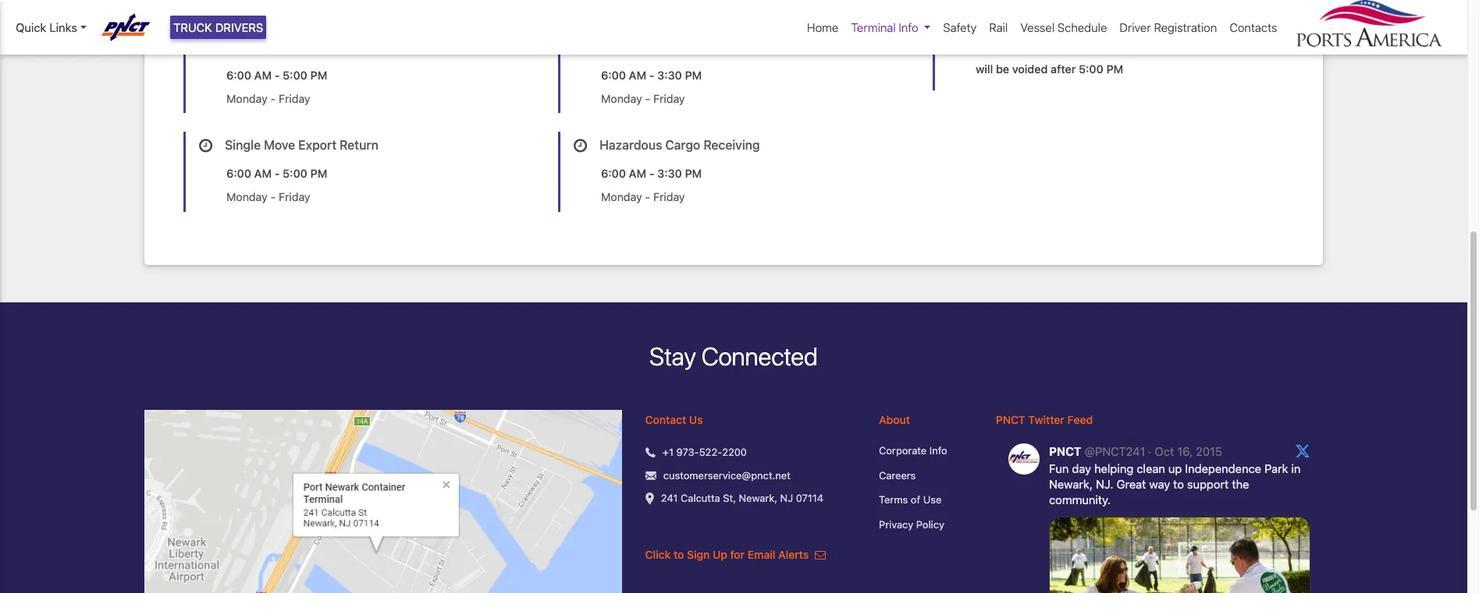 Task type: describe. For each thing, give the bounding box(es) containing it.
terminal info link
[[845, 12, 937, 42]]

sign
[[687, 549, 710, 562]]

6:00 up 'hazardous'
[[601, 69, 626, 82]]

contact us
[[645, 414, 703, 427]]

monday for single move empty delivery
[[226, 92, 267, 105]]

careers link
[[879, 469, 972, 484]]

stay
[[649, 342, 696, 371]]

all open trouble tickets
[[975, 33, 1114, 47]]

rail link
[[983, 12, 1014, 42]]

corporate info
[[879, 445, 947, 457]]

monday for single move export return
[[226, 190, 267, 204]]

click to sign up for email alerts
[[645, 549, 812, 562]]

+1 973-522-2200
[[663, 446, 747, 459]]

quick links
[[16, 20, 77, 34]]

terminal
[[851, 20, 896, 34]]

contacts link
[[1223, 12, 1284, 42]]

click
[[645, 549, 671, 562]]

driver
[[1120, 20, 1151, 34]]

driver registration link
[[1113, 12, 1223, 42]]

07114
[[796, 492, 823, 505]]

twitter
[[1028, 414, 1064, 427]]

trouble
[[1025, 33, 1069, 47]]

241 calcutta st, newark, nj 07114 link
[[661, 492, 823, 507]]

will be voided after 5:00 pm
[[976, 62, 1123, 76]]

will
[[976, 62, 993, 76]]

contacts
[[1230, 20, 1277, 34]]

policy
[[916, 519, 944, 531]]

voided
[[1012, 62, 1048, 76]]

6:00 for hazardous cargo receiving
[[601, 167, 626, 181]]

home
[[807, 20, 839, 34]]

empty
[[298, 40, 335, 54]]

move for export
[[264, 138, 295, 152]]

friday up hazardous cargo receiving
[[653, 92, 685, 105]]

monday - friday for hazardous cargo receiving
[[601, 190, 685, 204]]

st,
[[723, 492, 736, 505]]

terms
[[879, 494, 908, 507]]

vessel
[[1020, 20, 1055, 34]]

pnct twitter feed
[[996, 414, 1093, 427]]

all
[[975, 33, 990, 47]]

about
[[879, 414, 910, 427]]

5:00 right after
[[1079, 62, 1103, 76]]

nj
[[780, 492, 793, 505]]

click to sign up for email alerts link
[[645, 549, 826, 562]]

single move empty delivery
[[225, 40, 386, 54]]

monday up 'hazardous'
[[601, 92, 642, 105]]

pnct
[[996, 414, 1025, 427]]

friday for single move empty delivery
[[279, 92, 310, 105]]

5:00 for return
[[283, 167, 307, 181]]

up
[[713, 549, 727, 562]]

vessel schedule link
[[1014, 12, 1113, 42]]

delivery
[[339, 40, 386, 54]]

newark,
[[739, 492, 777, 505]]

corporate info link
[[879, 444, 972, 459]]

feed
[[1067, 414, 1093, 427]]

us
[[689, 414, 703, 427]]

careers
[[879, 469, 916, 482]]

monday for hazardous cargo receiving
[[601, 190, 642, 204]]

2 3:30 from the top
[[657, 167, 682, 181]]

terminal info
[[851, 20, 918, 34]]

pm down the tickets
[[1106, 62, 1123, 76]]

tickets
[[1072, 33, 1114, 47]]

driver registration
[[1120, 20, 1217, 34]]

+1 973-522-2200 link
[[663, 446, 747, 461]]

to
[[674, 549, 684, 562]]

export
[[298, 138, 336, 152]]

move for empty
[[264, 40, 295, 54]]

pm for single move empty delivery
[[310, 69, 327, 82]]

alerts
[[778, 549, 809, 562]]

522-
[[699, 446, 722, 459]]

hazardous
[[600, 138, 662, 152]]

receiving
[[704, 138, 760, 152]]

6:00 am - 5:00 pm for export
[[226, 167, 327, 181]]

links
[[49, 20, 77, 34]]

cargo
[[665, 138, 700, 152]]

email
[[748, 549, 775, 562]]

contact
[[645, 414, 686, 427]]

be
[[996, 62, 1009, 76]]



Task type: vqa. For each thing, say whether or not it's contained in the screenshot.
the stay
yes



Task type: locate. For each thing, give the bounding box(es) containing it.
use
[[923, 494, 941, 507]]

5:00 for delivery
[[283, 69, 307, 82]]

am up 'hazardous'
[[629, 69, 646, 82]]

friday for single move export return
[[279, 190, 310, 204]]

6:00 am - 3:30 pm up 'hazardous'
[[601, 69, 702, 82]]

monday - friday down single move export return at left
[[226, 190, 310, 204]]

safety
[[943, 20, 977, 34]]

0 vertical spatial 6:00 am - 5:00 pm
[[226, 69, 327, 82]]

calcutta
[[681, 492, 720, 505]]

am for single move empty delivery
[[254, 69, 272, 82]]

1 3:30 from the top
[[657, 69, 682, 82]]

privacy
[[879, 519, 913, 531]]

6:00 for single move empty delivery
[[226, 69, 251, 82]]

monday - friday for single move export return
[[226, 190, 310, 204]]

am down the 'single move empty delivery'
[[254, 69, 272, 82]]

241
[[661, 492, 678, 505]]

move left empty
[[264, 40, 295, 54]]

privacy policy link
[[879, 518, 972, 533]]

truck
[[173, 20, 212, 34]]

1 vertical spatial info
[[929, 445, 947, 457]]

for
[[730, 549, 745, 562]]

pm up cargo
[[685, 69, 702, 82]]

am for single move export return
[[254, 167, 272, 181]]

5:00 down single move export return at left
[[283, 167, 307, 181]]

monday - friday up 'hazardous'
[[601, 92, 685, 105]]

0 horizontal spatial info
[[899, 20, 918, 34]]

1 move from the top
[[264, 40, 295, 54]]

privacy policy
[[879, 519, 944, 531]]

rail
[[989, 20, 1008, 34]]

6:00 am - 5:00 pm down single move export return at left
[[226, 167, 327, 181]]

terms of use link
[[879, 493, 972, 508]]

stay connected
[[649, 342, 818, 371]]

connected
[[701, 342, 818, 371]]

0 vertical spatial 6:00 am - 3:30 pm
[[601, 69, 702, 82]]

corporate
[[879, 445, 927, 457]]

schedule
[[1058, 20, 1107, 34]]

6:00 am - 3:30 pm
[[601, 69, 702, 82], [601, 167, 702, 181]]

monday down drivers
[[226, 92, 267, 105]]

am
[[254, 69, 272, 82], [629, 69, 646, 82], [254, 167, 272, 181], [629, 167, 646, 181]]

registration
[[1154, 20, 1217, 34]]

6:00 down 'hazardous'
[[601, 167, 626, 181]]

6:00 am - 3:30 pm down 'hazardous'
[[601, 167, 702, 181]]

pm down empty
[[310, 69, 327, 82]]

pm
[[1106, 62, 1123, 76], [310, 69, 327, 82], [685, 69, 702, 82], [310, 167, 327, 181], [685, 167, 702, 181]]

0 vertical spatial move
[[264, 40, 295, 54]]

6:00 am - 5:00 pm down the 'single move empty delivery'
[[226, 69, 327, 82]]

1 vertical spatial 6:00 am - 5:00 pm
[[226, 167, 327, 181]]

5:00 down the 'single move empty delivery'
[[283, 69, 307, 82]]

monday down single move export return at left
[[226, 190, 267, 204]]

truck drivers link
[[170, 16, 266, 39]]

1 single from the top
[[225, 40, 261, 54]]

6:00
[[226, 69, 251, 82], [601, 69, 626, 82], [226, 167, 251, 181], [601, 167, 626, 181]]

pm down cargo
[[685, 167, 702, 181]]

friday up single move export return at left
[[279, 92, 310, 105]]

safety link
[[937, 12, 983, 42]]

customerservice@pnct.net
[[663, 469, 791, 482]]

5:00
[[1079, 62, 1103, 76], [283, 69, 307, 82], [283, 167, 307, 181]]

single left export
[[225, 138, 261, 152]]

single move export return
[[225, 138, 378, 152]]

friday
[[279, 92, 310, 105], [653, 92, 685, 105], [279, 190, 310, 204], [653, 190, 685, 204]]

3:30 down hazardous cargo receiving
[[657, 167, 682, 181]]

0 vertical spatial 3:30
[[657, 69, 682, 82]]

after
[[1051, 62, 1076, 76]]

6:00 down single move export return at left
[[226, 167, 251, 181]]

of
[[911, 494, 920, 507]]

customerservice@pnct.net link
[[663, 469, 791, 484]]

monday - friday for single move empty delivery
[[226, 92, 310, 105]]

pm for single move export return
[[310, 167, 327, 181]]

2 6:00 am - 5:00 pm from the top
[[226, 167, 327, 181]]

monday - friday up single move export return at left
[[226, 92, 310, 105]]

1 horizontal spatial info
[[929, 445, 947, 457]]

1 vertical spatial 3:30
[[657, 167, 682, 181]]

truck drivers
[[173, 20, 263, 34]]

pm down export
[[310, 167, 327, 181]]

info right terminal
[[899, 20, 918, 34]]

info
[[899, 20, 918, 34], [929, 445, 947, 457]]

6:00 for single move export return
[[226, 167, 251, 181]]

drivers
[[215, 20, 263, 34]]

friday for hazardous cargo receiving
[[653, 190, 685, 204]]

info for corporate info
[[929, 445, 947, 457]]

3:30
[[657, 69, 682, 82], [657, 167, 682, 181]]

-
[[275, 69, 280, 82], [649, 69, 654, 82], [271, 92, 276, 105], [645, 92, 650, 105], [275, 167, 280, 181], [649, 167, 654, 181], [271, 190, 276, 204], [645, 190, 650, 204]]

2 move from the top
[[264, 138, 295, 152]]

move
[[264, 40, 295, 54], [264, 138, 295, 152]]

info for terminal info
[[899, 20, 918, 34]]

single
[[225, 40, 261, 54], [225, 138, 261, 152]]

terms of use
[[879, 494, 941, 507]]

friday down hazardous cargo receiving
[[653, 190, 685, 204]]

6:00 am - 5:00 pm for empty
[[226, 69, 327, 82]]

2 single from the top
[[225, 138, 261, 152]]

monday down 'hazardous'
[[601, 190, 642, 204]]

am down 'hazardous'
[[629, 167, 646, 181]]

1 6:00 am - 5:00 pm from the top
[[226, 69, 327, 82]]

2 6:00 am - 3:30 pm from the top
[[601, 167, 702, 181]]

single for single move export return
[[225, 138, 261, 152]]

quick
[[16, 20, 46, 34]]

1 vertical spatial move
[[264, 138, 295, 152]]

friday down single move export return at left
[[279, 190, 310, 204]]

am for hazardous cargo receiving
[[629, 167, 646, 181]]

envelope o image
[[815, 550, 826, 561]]

0 vertical spatial single
[[225, 40, 261, 54]]

6:00 am - 5:00 pm
[[226, 69, 327, 82], [226, 167, 327, 181]]

single down drivers
[[225, 40, 261, 54]]

return
[[340, 138, 378, 152]]

241 calcutta st, newark, nj 07114
[[661, 492, 823, 505]]

1 6:00 am - 3:30 pm from the top
[[601, 69, 702, 82]]

3:30 up hazardous cargo receiving
[[657, 69, 682, 82]]

monday
[[226, 92, 267, 105], [601, 92, 642, 105], [226, 190, 267, 204], [601, 190, 642, 204]]

973-
[[676, 446, 699, 459]]

am down single move export return at left
[[254, 167, 272, 181]]

0 vertical spatial info
[[899, 20, 918, 34]]

pm for hazardous cargo receiving
[[685, 167, 702, 181]]

home link
[[801, 12, 845, 42]]

open
[[993, 33, 1022, 47]]

move left export
[[264, 138, 295, 152]]

monday - friday down 'hazardous'
[[601, 190, 685, 204]]

monday - friday
[[226, 92, 310, 105], [601, 92, 685, 105], [226, 190, 310, 204], [601, 190, 685, 204]]

2200
[[722, 446, 747, 459]]

quick links link
[[16, 19, 86, 36]]

single for single move empty delivery
[[225, 40, 261, 54]]

info up careers link
[[929, 445, 947, 457]]

+1
[[663, 446, 673, 459]]

6:00 down drivers
[[226, 69, 251, 82]]

vessel schedule
[[1020, 20, 1107, 34]]

1 vertical spatial single
[[225, 138, 261, 152]]

hazardous cargo receiving
[[600, 138, 760, 152]]

1 vertical spatial 6:00 am - 3:30 pm
[[601, 167, 702, 181]]



